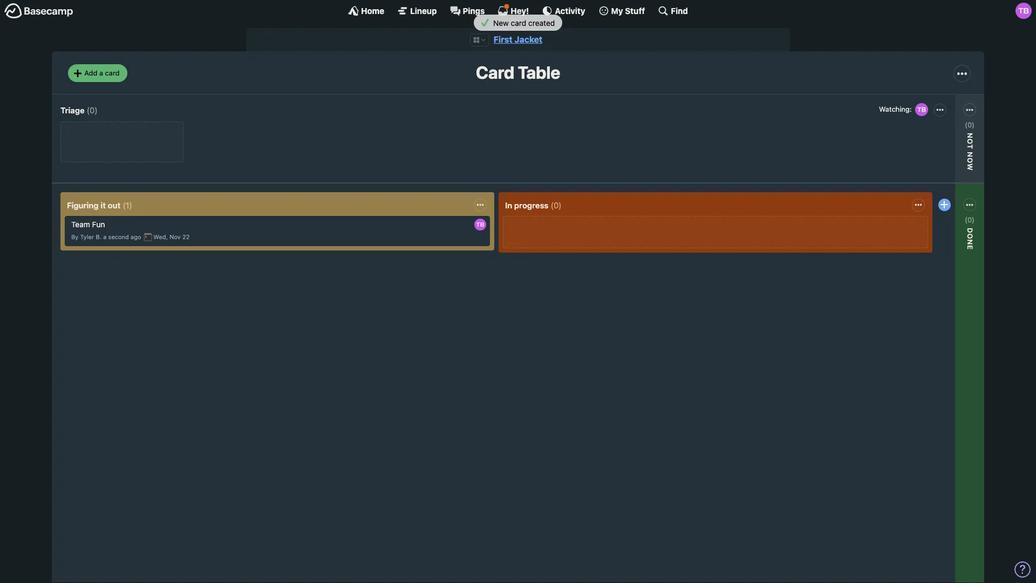 Task type: describe. For each thing, give the bounding box(es) containing it.
2 o from the top
[[966, 158, 975, 163]]

o for n o t n o w
[[966, 139, 975, 144]]

triage
[[60, 105, 85, 115]]

tyler black image inside main element
[[1016, 3, 1032, 19]]

wed, nov 22
[[153, 233, 190, 241]]

my
[[611, 6, 623, 15]]

hey!
[[511, 6, 529, 15]]

my stuff button
[[598, 5, 645, 16]]

nov
[[170, 233, 181, 241]]

table
[[518, 62, 560, 83]]

lineup link
[[397, 5, 437, 16]]

figuring
[[67, 200, 99, 210]]

in progress link
[[505, 200, 549, 210]]

(0) up n
[[965, 120, 975, 129]]

2 n from the top
[[966, 239, 975, 245]]

in
[[505, 200, 512, 210]]

it
[[101, 200, 106, 210]]

progress
[[514, 200, 549, 210]]

pings
[[463, 6, 485, 15]]

my stuff
[[611, 6, 645, 15]]

new
[[493, 18, 509, 27]]

second
[[108, 233, 129, 241]]

1 vertical spatial a
[[103, 233, 107, 241]]

home
[[361, 6, 384, 15]]

find button
[[658, 5, 688, 16]]

e
[[966, 245, 975, 250]]

card
[[476, 62, 515, 83]]

out
[[108, 200, 121, 210]]

tyler
[[80, 233, 94, 241]]

0 vertical spatial watching:
[[879, 105, 912, 113]]

new card created alert
[[0, 15, 1037, 31]]

first jacket
[[494, 35, 543, 44]]

t
[[966, 144, 975, 149]]

(0) right progress in the top of the page
[[551, 200, 562, 210]]

triage link
[[60, 105, 85, 115]]

b.
[[96, 233, 102, 241]]

(0) up d
[[965, 215, 975, 224]]

fun
[[92, 220, 105, 229]]

jacket
[[515, 35, 543, 44]]

card table
[[476, 62, 560, 83]]

figuring it out link
[[67, 200, 121, 210]]

new card created
[[491, 18, 555, 27]]

0 horizontal spatial tyler black image
[[475, 219, 486, 231]]

w
[[966, 163, 975, 171]]

add
[[84, 69, 97, 77]]

by tyler b. a second ago
[[71, 233, 141, 241]]

add a card
[[84, 69, 120, 77]]



Task type: vqa. For each thing, say whether or not it's contained in the screenshot.
topmost LOT
no



Task type: locate. For each thing, give the bounding box(es) containing it.
n o t n o w
[[966, 133, 975, 171]]

d
[[966, 228, 975, 233]]

first jacket link
[[494, 35, 543, 44]]

in progress (0)
[[505, 200, 562, 210]]

1 vertical spatial o
[[966, 158, 975, 163]]

tyler black image
[[1016, 3, 1032, 19], [475, 219, 486, 231]]

stuff
[[625, 6, 645, 15]]

22
[[182, 233, 190, 241]]

watching: left tyler black image
[[879, 105, 912, 113]]

team fun
[[71, 220, 105, 229]]

1 vertical spatial n
[[966, 239, 975, 245]]

ago
[[131, 233, 141, 241]]

n
[[966, 133, 975, 139]]

a
[[99, 69, 103, 77], [103, 233, 107, 241]]

1 horizontal spatial card
[[511, 18, 527, 27]]

team
[[71, 220, 90, 229]]

n
[[966, 152, 975, 158], [966, 239, 975, 245]]

0 vertical spatial tyler black image
[[1016, 3, 1032, 19]]

1 horizontal spatial tyler black image
[[1016, 3, 1032, 19]]

home link
[[348, 5, 384, 16]]

0 horizontal spatial card
[[105, 69, 120, 77]]

a right add in the top of the page
[[99, 69, 103, 77]]

pings button
[[450, 5, 485, 16]]

o down t
[[966, 158, 975, 163]]

lineup
[[410, 6, 437, 15]]

0 vertical spatial o
[[966, 139, 975, 144]]

wed,
[[153, 233, 168, 241]]

watching: left "d o n e"
[[901, 237, 936, 246]]

None submit
[[898, 155, 974, 168], [898, 250, 974, 263], [898, 155, 974, 168], [898, 250, 974, 263]]

card right add in the top of the page
[[105, 69, 120, 77]]

a right b.
[[103, 233, 107, 241]]

(0)
[[87, 105, 98, 115], [965, 120, 975, 129], [551, 200, 562, 210], [965, 215, 975, 224]]

find
[[671, 6, 688, 15]]

activity
[[555, 6, 586, 15]]

1 o from the top
[[966, 139, 975, 144]]

(0) right triage
[[87, 105, 98, 115]]

0 vertical spatial a
[[99, 69, 103, 77]]

first
[[494, 35, 513, 44]]

o up e
[[966, 233, 975, 239]]

created
[[529, 18, 555, 27]]

(1)
[[123, 200, 132, 210]]

activity link
[[542, 5, 586, 16]]

a inside add a card link
[[99, 69, 103, 77]]

1 vertical spatial tyler black image
[[475, 219, 486, 231]]

0 vertical spatial n
[[966, 152, 975, 158]]

hey! button
[[498, 4, 529, 16]]

n down d
[[966, 239, 975, 245]]

by
[[71, 233, 78, 241]]

1 vertical spatial watching:
[[901, 237, 936, 246]]

2 vertical spatial o
[[966, 233, 975, 239]]

1 vertical spatial card
[[105, 69, 120, 77]]

3 o from the top
[[966, 233, 975, 239]]

main element
[[0, 0, 1037, 21]]

card inside alert
[[511, 18, 527, 27]]

o for d o n e
[[966, 233, 975, 239]]

card
[[511, 18, 527, 27], [105, 69, 120, 77]]

switch accounts image
[[4, 3, 73, 19]]

o
[[966, 139, 975, 144], [966, 158, 975, 163], [966, 233, 975, 239]]

n down t
[[966, 152, 975, 158]]

watching:
[[879, 105, 912, 113], [901, 237, 936, 246]]

figuring it out (1)
[[67, 200, 132, 210]]

a second ago element
[[103, 233, 141, 241]]

d o n e
[[966, 228, 975, 250]]

tyler black image
[[914, 102, 929, 117]]

add a card link
[[68, 64, 127, 82]]

triage (0)
[[60, 105, 98, 115]]

1 n from the top
[[966, 152, 975, 158]]

o up w
[[966, 139, 975, 144]]

0 vertical spatial card
[[511, 18, 527, 27]]

card down hey!
[[511, 18, 527, 27]]



